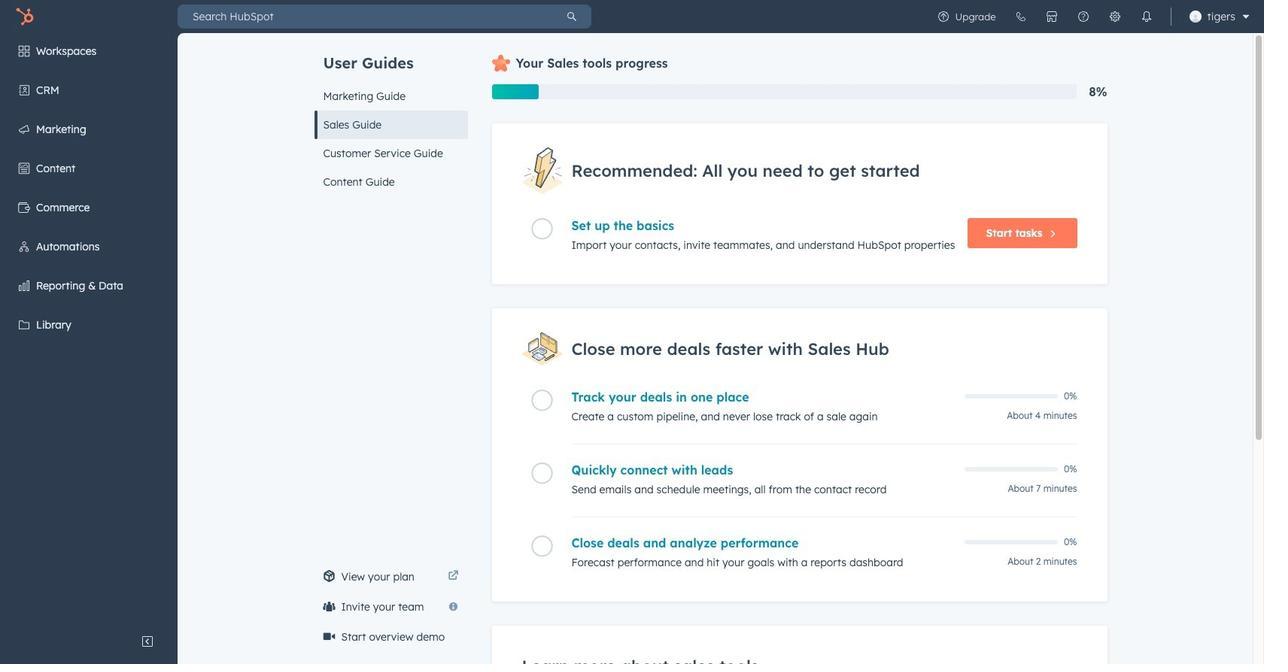 Task type: vqa. For each thing, say whether or not it's contained in the screenshot.
all within the NEVER LOG EMAILS SENT TO ADDRESSES YOU DEFINE WILL NOT AUTOMATICALLY BE SAVED TO YOUR CRM. IF SOME OF THE RECIPIENTS ARE NOT DEFINED, THE EMAIL WILL BE SAVED TO YOUR CRM BUT WILL NOT BE ASSOCIATED WITH THE CONTACTS INCLUDED HERE. IF YOU DON'T WANT THE EMAIL TO LOG AT ALL, YOU SHOULD DESELECT LOGGING WHEN SENDING FROM OUTSIDE OF HUBSPOT OR MAKE SURE TO INCLUDE ALL THE RECIPIENTS IN THIS SETTING. TO SET YOUR NEVER LOG LI
no



Task type: describe. For each thing, give the bounding box(es) containing it.
help image
[[1077, 11, 1089, 23]]

notifications image
[[1140, 11, 1153, 23]]

howard n/a image
[[1189, 11, 1201, 23]]

Search HubSpot search field
[[178, 5, 552, 29]]

link opens in a new window image
[[448, 571, 459, 582]]



Task type: locate. For each thing, give the bounding box(es) containing it.
link opens in a new window image
[[448, 568, 459, 586]]

marketplaces image
[[1046, 11, 1058, 23]]

1 horizontal spatial menu
[[928, 0, 1255, 33]]

menu
[[928, 0, 1255, 33], [0, 33, 178, 627]]

0 horizontal spatial menu
[[0, 33, 178, 627]]

settings image
[[1109, 11, 1121, 23]]

user guides element
[[314, 33, 468, 196]]

progress bar
[[492, 84, 539, 99]]



